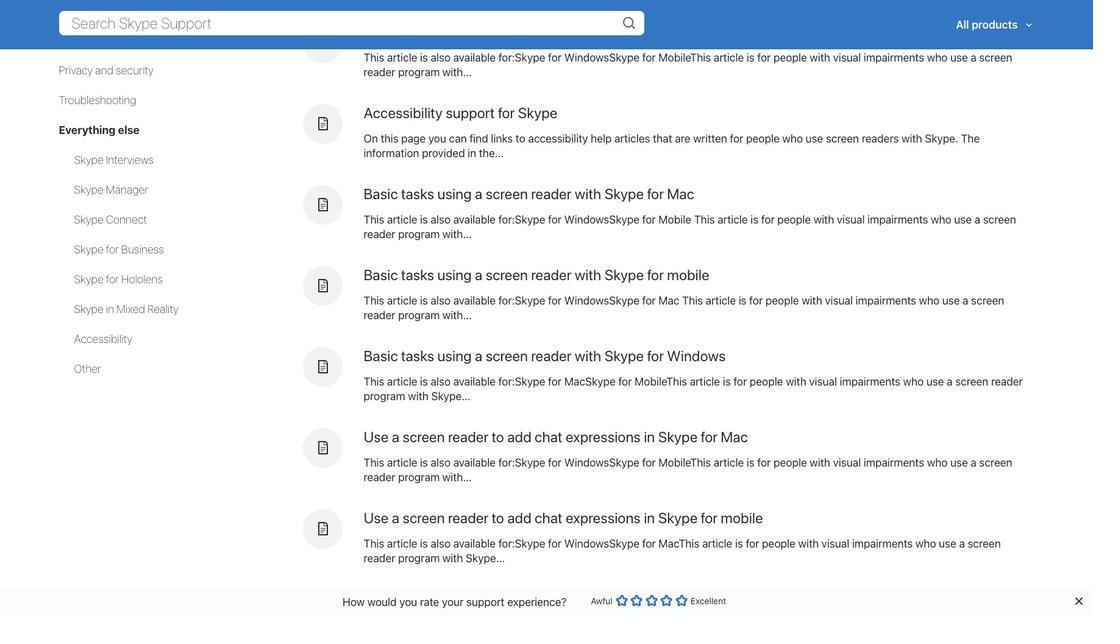 Task type: vqa. For each thing, say whether or not it's contained in the screenshot.
Privacy settings Link
no



Task type: locate. For each thing, give the bounding box(es) containing it.
3 for:skype from the top
[[499, 295, 546, 307]]

impairments for use a screen reader to add chat expressions in skype for mac
[[864, 457, 925, 470]]

also for basic tasks using a screen reader with skype for mac
[[431, 214, 451, 226]]

1 also from the top
[[431, 52, 451, 64]]

1 vertical spatial accessibility
[[74, 333, 132, 346]]

skype manager
[[74, 184, 148, 196]]

also inside the 'this article is also available for:skype for windowsskype for mac this article is for people with visual impairments who use a screen reader program with...'
[[431, 295, 451, 307]]

1 this article is also available for:skype for windowsskype for mobilethis article is for people with visual impairments who use a screen reader program with... from the top
[[364, 52, 1013, 79]]

also for use a screen reader to chat in skype for mac
[[431, 52, 451, 64]]

are
[[675, 133, 691, 145]]

accessibility for accessibility support for skype
[[364, 105, 443, 122]]

screen
[[403, 23, 445, 41], [980, 52, 1013, 64], [826, 133, 860, 145], [486, 186, 528, 203], [984, 214, 1017, 226], [486, 267, 528, 284], [972, 295, 1005, 307], [486, 348, 528, 365], [956, 376, 989, 389], [403, 429, 445, 446], [980, 457, 1013, 470], [403, 510, 445, 527], [968, 538, 1001, 551], [403, 591, 445, 608]]

tasks for basic tasks using a screen reader with skype for windows
[[401, 348, 434, 365]]

1 horizontal spatial you
[[429, 133, 447, 145]]

profile
[[122, 4, 152, 17]]

1 basic from the top
[[364, 186, 398, 203]]

use a screen reader to chat in skype for mac link
[[364, 23, 643, 41]]

mixed
[[117, 303, 145, 316]]

basic tasks using a screen reader with skype for windows
[[364, 348, 726, 365]]

1 vertical spatial and
[[111, 34, 130, 47]]

0 vertical spatial using
[[438, 186, 472, 203]]

reader inside the 'this article is also available for:skype for windowsskype for mac this article is for people with visual impairments who use a screen reader program with...'
[[364, 309, 396, 322]]

4 available from the top
[[454, 376, 496, 389]]

skype...
[[431, 390, 471, 403], [466, 552, 505, 565]]

2 vertical spatial add
[[508, 591, 532, 608]]

basic tasks using a screen reader with skype for mac
[[364, 186, 695, 203]]

everything
[[59, 124, 116, 137]]

mac inside the 'this article is also available for:skype for windowsskype for mac this article is for people with visual impairments who use a screen reader program with...'
[[659, 295, 680, 307]]

use inside this article is also available for:skype for macskype for mobilethis article is for people with visual impairments who use a screen reader program with skype...
[[927, 376, 945, 389]]

a inside the 'this article is also available for:skype for windowsskype for mac this article is for people with visual impairments who use a screen reader program with...'
[[963, 295, 969, 307]]

this for use a screen reader to add chat expressions in skype for mac
[[364, 457, 385, 470]]

for:skype for basic tasks using a screen reader with skype for windows
[[499, 376, 546, 389]]

0 vertical spatial skype...
[[431, 390, 471, 403]]

use inside 'this article is also available for:skype for windowsskype for mobile this article is for people with visual impairments who use a screen reader program with...'
[[955, 214, 972, 226]]

for:skype inside 'this article is also available for:skype for windowsskype for mobile this article is for people with visual impairments who use a screen reader program with...'
[[499, 214, 546, 226]]

this article is also available for:skype for windowsskype for mobilethis article is for people with visual impairments who use a screen reader program with... for skype
[[364, 457, 1013, 484]]

1 tasks from the top
[[401, 186, 434, 203]]

windowsskype inside 'this article is also available for:skype for windowsskype for mobile this article is for people with visual impairments who use a screen reader program with...'
[[565, 214, 640, 226]]

support
[[446, 105, 495, 122], [467, 596, 505, 609]]

purchases and payments
[[59, 34, 179, 47]]

windowsskype for use a screen reader to add chat expressions in skype for mobile
[[565, 538, 640, 551]]

windows
[[667, 348, 726, 365], [721, 591, 780, 608]]

2 expressions from the top
[[566, 510, 641, 527]]

program inside the this article is also available for:skype for windowsskype for macthis article is for people with visual impairments who use a screen reader program with skype...
[[398, 552, 440, 565]]

3 option from the left
[[646, 595, 658, 608]]

available for use a screen reader to add chat expressions in skype for mac
[[454, 457, 496, 470]]

use inside the this article is also available for:skype for windowsskype for macthis article is for people with visual impairments who use a screen reader program with skype...
[[939, 538, 957, 551]]

6 available from the top
[[454, 538, 496, 551]]

excellent
[[691, 597, 727, 607]]

expressions for mac
[[566, 429, 641, 446]]

available for basic tasks using a screen reader with skype for mobile
[[454, 295, 496, 307]]

3 expressions from the top
[[566, 591, 641, 608]]

option
[[616, 595, 628, 608], [631, 595, 643, 608], [646, 595, 658, 608], [661, 595, 673, 608], [676, 595, 688, 608]]

this inside this article is also available for:skype for macskype for mobilethis article is for people with visual impairments who use a screen reader program with skype...
[[364, 376, 385, 389]]

people inside the this article is also available for:skype for windowsskype for macthis article is for people with visual impairments who use a screen reader program with skype...
[[763, 538, 796, 551]]

use inside on this page you can find links to accessibility help articles that are written for people who use screen readers with skype. the information provided in the...
[[806, 133, 824, 145]]

this for basic tasks using a screen reader with skype for windows
[[364, 376, 385, 389]]

2 for:skype from the top
[[499, 214, 546, 226]]

privacy and security link
[[59, 64, 154, 77]]

mobilethis for mac
[[659, 52, 711, 64]]

2 add from the top
[[508, 510, 532, 527]]

who inside 'this article is also available for:skype for windowsskype for mobile this article is for people with visual impairments who use a screen reader program with...'
[[931, 214, 952, 226]]

with inside on this page you can find links to accessibility help articles that are written for people who use screen readers with skype. the information provided in the...
[[902, 133, 923, 145]]

3 windowsskype from the top
[[565, 295, 640, 307]]

people inside the 'this article is also available for:skype for windowsskype for mac this article is for people with visual impairments who use a screen reader program with...'
[[766, 295, 799, 307]]

impairments for basic tasks using a screen reader with skype for windows
[[840, 376, 901, 389]]

chat for use a screen reader to add chat expressions in skype for windows
[[535, 591, 563, 608]]

1 using from the top
[[438, 186, 472, 203]]

5 windowsskype from the top
[[565, 538, 640, 551]]

5 option from the left
[[676, 595, 688, 608]]

for:skype down use a screen reader to add chat expressions in skype for mac link
[[499, 457, 546, 470]]

purchases
[[59, 34, 109, 47]]

screen inside on this page you can find links to accessibility help articles that are written for people who use screen readers with skype. the information provided in the...
[[826, 133, 860, 145]]

0 vertical spatial this article is also available for:skype for windowsskype for mobilethis article is for people with visual impairments who use a screen reader program with...
[[364, 52, 1013, 79]]

4 windowsskype from the top
[[565, 457, 640, 470]]

this article is also available for:skype for windowsskype for macthis article is for people with visual impairments who use a screen reader program with skype...
[[364, 538, 1001, 565]]

3 available from the top
[[454, 295, 496, 307]]

support up find
[[446, 105, 495, 122]]

skype... inside this article is also available for:skype for macskype for mobilethis article is for people with visual impairments who use a screen reader program with skype...
[[431, 390, 471, 403]]

also for basic tasks using a screen reader with skype for windows
[[431, 376, 451, 389]]

1 vertical spatial tasks
[[401, 267, 434, 284]]

available inside 'this article is also available for:skype for windowsskype for mobile this article is for people with visual impairments who use a screen reader program with...'
[[454, 214, 496, 226]]

add
[[508, 429, 532, 446], [508, 510, 532, 527], [508, 591, 532, 608]]

windowsskype inside the 'this article is also available for:skype for windowsskype for mac this article is for people with visual impairments who use a screen reader program with...'
[[565, 295, 640, 307]]

this
[[364, 52, 385, 64], [364, 214, 385, 226], [695, 214, 715, 226], [364, 295, 385, 307], [683, 295, 703, 307], [364, 376, 385, 389], [364, 457, 385, 470], [364, 538, 385, 551]]

0 horizontal spatial mobile
[[667, 267, 710, 284]]

2 vertical spatial basic
[[364, 348, 398, 365]]

program for use a screen reader to chat in skype for mac
[[398, 66, 440, 79]]

you left rate
[[400, 596, 417, 609]]

1 for:skype from the top
[[499, 52, 546, 64]]

mobilethis inside this article is also available for:skype for macskype for mobilethis article is for people with visual impairments who use a screen reader program with skype...
[[635, 376, 688, 389]]

0 horizontal spatial accessibility
[[74, 333, 132, 346]]

for:skype inside the 'this article is also available for:skype for windowsskype for mac this article is for people with visual impairments who use a screen reader program with...'
[[499, 295, 546, 307]]

also inside this article is also available for:skype for macskype for mobilethis article is for people with visual impairments who use a screen reader program with skype...
[[431, 376, 451, 389]]

for:skype down use a screen reader to chat in skype for mac link
[[499, 52, 546, 64]]

4 for:skype from the top
[[499, 376, 546, 389]]

use
[[364, 23, 389, 41], [364, 429, 389, 446], [364, 510, 389, 527], [364, 591, 389, 608]]

mac for for
[[659, 295, 680, 307]]

5 for:skype from the top
[[499, 457, 546, 470]]

this inside the this article is also available for:skype for windowsskype for macthis article is for people with visual impairments who use a screen reader program with skype...
[[364, 538, 385, 551]]

1 horizontal spatial accessibility
[[364, 105, 443, 122]]

other
[[74, 363, 101, 375]]

windowsskype inside the this article is also available for:skype for windowsskype for macthis article is for people with visual impairments who use a screen reader program with skype...
[[565, 538, 640, 551]]

and left "profile"
[[101, 4, 120, 17]]

to for use a screen reader to add chat expressions in skype for mobile
[[492, 510, 504, 527]]

3 also from the top
[[431, 295, 451, 307]]

support right the 'your'
[[467, 596, 505, 609]]

1 vertical spatial skype...
[[466, 552, 505, 565]]

on this page you can find links to accessibility help articles that are written for people who use screen readers with skype. the information provided in the...
[[364, 133, 980, 160]]

accessibility
[[364, 105, 443, 122], [74, 333, 132, 346]]

impairments
[[864, 52, 925, 64], [868, 214, 929, 226], [856, 295, 917, 307], [840, 376, 901, 389], [864, 457, 925, 470], [853, 538, 913, 551]]

for:skype inside the this article is also available for:skype for windowsskype for macthis article is for people with visual impairments who use a screen reader program with skype...
[[499, 538, 546, 551]]

and up security
[[111, 34, 130, 47]]

2 available from the top
[[454, 214, 496, 226]]

troubleshooting
[[59, 94, 136, 107]]

and for profile
[[101, 4, 120, 17]]

available inside this article is also available for:skype for macskype for mobilethis article is for people with visual impairments who use a screen reader program with skype...
[[454, 376, 496, 389]]

reader inside the this article is also available for:skype for windowsskype for macthis article is for people with visual impairments who use a screen reader program with skype...
[[364, 552, 396, 565]]

accessibility up the page
[[364, 105, 443, 122]]

5 available from the top
[[454, 457, 496, 470]]

3 using from the top
[[438, 348, 472, 365]]

skype manager link
[[74, 184, 148, 196]]

this article is also available for:skype for windowsskype for mobilethis article is for people with visual impairments who use a screen reader program with... for mac
[[364, 52, 1013, 79]]

1 use from the top
[[364, 23, 389, 41]]

0 vertical spatial accessibility
[[364, 105, 443, 122]]

basic tasks using a screen reader with skype for mobile link
[[364, 267, 710, 284]]

basic for basic tasks using a screen reader with skype for windows
[[364, 348, 398, 365]]

2 vertical spatial expressions
[[566, 591, 641, 608]]

mobilethis
[[659, 52, 711, 64], [635, 376, 688, 389], [659, 457, 711, 470]]

program for basic tasks using a screen reader with skype for windows
[[364, 390, 405, 403]]

2 vertical spatial using
[[438, 348, 472, 365]]

accessibility inside tab list
[[74, 333, 132, 346]]

4 also from the top
[[431, 376, 451, 389]]

skype.
[[925, 133, 959, 145]]

windowsskype for basic tasks using a screen reader with skype for mac
[[565, 214, 640, 226]]

for:skype for basic tasks using a screen reader with skype for mac
[[499, 214, 546, 226]]

this for basic tasks using a screen reader with skype for mobile
[[364, 295, 385, 307]]

6 for:skype from the top
[[499, 538, 546, 551]]

a
[[392, 23, 400, 41], [971, 52, 977, 64], [475, 186, 483, 203], [975, 214, 981, 226], [475, 267, 483, 284], [963, 295, 969, 307], [475, 348, 483, 365], [947, 376, 953, 389], [392, 429, 400, 446], [971, 457, 977, 470], [392, 510, 400, 527], [960, 538, 966, 551], [392, 591, 400, 608]]

use a screen reader to add chat expressions in skype for windows
[[364, 591, 780, 608]]

is
[[420, 52, 428, 64], [747, 52, 755, 64], [420, 214, 428, 226], [751, 214, 759, 226], [420, 295, 428, 307], [739, 295, 747, 307], [420, 376, 428, 389], [723, 376, 731, 389], [420, 457, 428, 470], [747, 457, 755, 470], [420, 538, 428, 551], [736, 538, 743, 551]]

2 vertical spatial and
[[95, 64, 113, 77]]

2 use from the top
[[364, 429, 389, 446]]

program inside this article is also available for:skype for macskype for mobilethis article is for people with visual impairments who use a screen reader program with skype...
[[364, 390, 405, 403]]

program inside 'this article is also available for:skype for windowsskype for mobile this article is for people with visual impairments who use a screen reader program with...'
[[398, 228, 440, 241]]

this for use a screen reader to chat in skype for mac
[[364, 52, 385, 64]]

program
[[398, 66, 440, 79], [398, 228, 440, 241], [398, 309, 440, 322], [364, 390, 405, 403], [398, 471, 440, 484], [398, 552, 440, 565]]

who inside on this page you can find links to accessibility help articles that are written for people who use screen readers with skype. the information provided in the...
[[783, 133, 803, 145]]

accessibility up other
[[74, 333, 132, 346]]

windowsskype for basic tasks using a screen reader with skype for mobile
[[565, 295, 640, 307]]

everything else link
[[59, 124, 140, 137]]

accessibility for the accessibility link
[[74, 333, 132, 346]]

use
[[951, 52, 969, 64], [806, 133, 824, 145], [955, 214, 972, 226], [943, 295, 960, 307], [927, 376, 945, 389], [951, 457, 969, 470], [939, 538, 957, 551]]

5 also from the top
[[431, 457, 451, 470]]

basic for basic tasks using a screen reader with skype for mobile
[[364, 267, 398, 284]]

and right privacy
[[95, 64, 113, 77]]

tab list
[[59, 153, 291, 377]]

this article is also available for:skype for windowsskype for mobile this article is for people with visual impairments who use a screen reader program with...
[[364, 214, 1017, 241]]

3 use from the top
[[364, 510, 389, 527]]

you inside on this page you can find links to accessibility help articles that are written for people who use screen readers with skype. the information provided in the...
[[429, 133, 447, 145]]

for:skype for use a screen reader to add chat expressions in skype for mac
[[499, 457, 546, 470]]

2 basic from the top
[[364, 267, 398, 284]]

0 horizontal spatial you
[[400, 596, 417, 609]]

visual inside 'this article is also available for:skype for windowsskype for mobile this article is for people with visual impairments who use a screen reader program with...'
[[837, 214, 865, 226]]

using
[[438, 186, 472, 203], [438, 267, 472, 284], [438, 348, 472, 365]]

1 vertical spatial expressions
[[566, 510, 641, 527]]

use for use a screen reader to add chat expressions in skype for windows
[[364, 591, 389, 608]]

for:skype
[[499, 52, 546, 64], [499, 214, 546, 226], [499, 295, 546, 307], [499, 376, 546, 389], [499, 457, 546, 470], [499, 538, 546, 551]]

2 vertical spatial tasks
[[401, 348, 434, 365]]

for:skype down basic tasks using a screen reader with skype for mobile
[[499, 295, 546, 307]]

the...
[[479, 147, 504, 160]]

for:skype for basic tasks using a screen reader with skype for mobile
[[499, 295, 546, 307]]

1 add from the top
[[508, 429, 532, 446]]

windowsskype
[[565, 52, 640, 64], [565, 214, 640, 226], [565, 295, 640, 307], [565, 457, 640, 470], [565, 538, 640, 551]]

with...
[[443, 66, 472, 79], [443, 228, 472, 241], [443, 309, 472, 322], [443, 471, 472, 484]]

2 tasks from the top
[[401, 267, 434, 284]]

1 vertical spatial basic
[[364, 267, 398, 284]]

account and profile link
[[59, 4, 152, 17]]

mobile
[[659, 214, 692, 226]]

0 vertical spatial basic
[[364, 186, 398, 203]]

0 vertical spatial add
[[508, 429, 532, 446]]

accessibility
[[529, 133, 588, 145]]

available
[[454, 52, 496, 64], [454, 214, 496, 226], [454, 295, 496, 307], [454, 376, 496, 389], [454, 457, 496, 470], [454, 538, 496, 551]]

1 vertical spatial mobilethis
[[635, 376, 688, 389]]

1 expressions from the top
[[566, 429, 641, 446]]

visual for basic tasks using a screen reader with skype for windows
[[810, 376, 838, 389]]

basic for basic tasks using a screen reader with skype for mac
[[364, 186, 398, 203]]

for inside on this page you can find links to accessibility help articles that are written for people who use screen readers with skype. the information provided in the...
[[730, 133, 744, 145]]

impairments inside this article is also available for:skype for macskype for mobilethis article is for people with visual impairments who use a screen reader program with skype...
[[840, 376, 901, 389]]

with inside 'this article is also available for:skype for windowsskype for mobile this article is for people with visual impairments who use a screen reader program with...'
[[814, 214, 835, 226]]

skype
[[553, 23, 592, 41], [518, 105, 558, 122], [74, 154, 104, 166], [74, 184, 104, 196], [605, 186, 644, 203], [74, 213, 104, 226], [74, 243, 104, 256], [605, 267, 644, 284], [74, 273, 104, 286], [74, 303, 104, 316], [605, 348, 644, 365], [659, 429, 698, 446], [659, 510, 698, 527], [659, 591, 698, 608]]

using for basic tasks using a screen reader with skype for mobile
[[438, 267, 472, 284]]

3 add from the top
[[508, 591, 532, 608]]

1 vertical spatial using
[[438, 267, 472, 284]]

also inside the this article is also available for:skype for windowsskype for macthis article is for people with visual impairments who use a screen reader program with skype...
[[431, 538, 451, 551]]

security
[[116, 64, 154, 77]]

visual inside the this article is also available for:skype for windowsskype for macthis article is for people with visual impairments who use a screen reader program with skype...
[[822, 538, 850, 551]]

skype... for reader
[[466, 552, 505, 565]]

skype... inside the this article is also available for:skype for windowsskype for macthis article is for people with visual impairments who use a screen reader program with skype...
[[466, 552, 505, 565]]

to for use a screen reader to add chat expressions in skype for windows
[[492, 591, 504, 608]]

available inside the this article is also available for:skype for windowsskype for macthis article is for people with visual impairments who use a screen reader program with skype...
[[454, 538, 496, 551]]

3 basic from the top
[[364, 348, 398, 365]]

impairments inside the this article is also available for:skype for windowsskype for macthis article is for people with visual impairments who use a screen reader program with skype...
[[853, 538, 913, 551]]

2 windowsskype from the top
[[565, 214, 640, 226]]

0 vertical spatial and
[[101, 4, 120, 17]]

1 vertical spatial this article is also available for:skype for windowsskype for mobilethis article is for people with visual impairments who use a screen reader program with...
[[364, 457, 1013, 484]]

3 with... from the top
[[443, 309, 472, 322]]

2 this article is also available for:skype for windowsskype for mobilethis article is for people with visual impairments who use a screen reader program with... from the top
[[364, 457, 1013, 484]]

4 option from the left
[[661, 595, 673, 608]]

1 windowsskype from the top
[[565, 52, 640, 64]]

2 using from the top
[[438, 267, 472, 284]]

impairments for use a screen reader to chat in skype for mac
[[864, 52, 925, 64]]

this for basic tasks using a screen reader with skype for mac
[[364, 214, 385, 226]]

0 vertical spatial expressions
[[566, 429, 641, 446]]

expressions for windows
[[566, 591, 641, 608]]

4 use from the top
[[364, 591, 389, 608]]

for:skype down basic tasks using a screen reader with skype for windows link
[[499, 376, 546, 389]]

1 vertical spatial windows
[[721, 591, 780, 608]]

people
[[774, 52, 808, 64], [747, 133, 780, 145], [778, 214, 811, 226], [766, 295, 799, 307], [750, 376, 784, 389], [774, 457, 808, 470], [763, 538, 796, 551]]

who inside this article is also available for:skype for macskype for mobilethis article is for people with visual impairments who use a screen reader program with skype...
[[904, 376, 924, 389]]

2 also from the top
[[431, 214, 451, 226]]

with inside the 'this article is also available for:skype for windowsskype for mac this article is for people with visual impairments who use a screen reader program with...'
[[802, 295, 823, 307]]

2 vertical spatial mobilethis
[[659, 457, 711, 470]]

this article is also available for:skype for macskype for mobilethis article is for people with visual impairments who use a screen reader program with skype...
[[364, 376, 1024, 403]]

you up the provided
[[429, 133, 447, 145]]

and for payments
[[111, 34, 130, 47]]

impairments inside the 'this article is also available for:skype for windowsskype for mac this article is for people with visual impairments who use a screen reader program with...'
[[856, 295, 917, 307]]

skype connect
[[74, 213, 147, 226]]

1 available from the top
[[454, 52, 496, 64]]

people inside 'this article is also available for:skype for windowsskype for mobile this article is for people with visual impairments who use a screen reader program with...'
[[778, 214, 811, 226]]

available for basic tasks using a screen reader with skype for windows
[[454, 376, 496, 389]]

this
[[381, 133, 399, 145]]

available inside the 'this article is also available for:skype for windowsskype for mac this article is for people with visual impairments who use a screen reader program with...'
[[454, 295, 496, 307]]

screen inside the this article is also available for:skype for windowsskype for macthis article is for people with visual impairments who use a screen reader program with skype...
[[968, 538, 1001, 551]]

0 vertical spatial mobilethis
[[659, 52, 711, 64]]

1 vertical spatial mobile
[[721, 510, 763, 527]]

impairments for use a screen reader to add chat expressions in skype for mobile
[[853, 538, 913, 551]]

3 tasks from the top
[[401, 348, 434, 365]]

also inside 'this article is also available for:skype for windowsskype for mobile this article is for people with visual impairments who use a screen reader program with...'
[[431, 214, 451, 226]]

expressions
[[566, 429, 641, 446], [566, 510, 641, 527], [566, 591, 641, 608]]

windowsskype for use a screen reader to add chat expressions in skype for mac
[[565, 457, 640, 470]]

a inside this article is also available for:skype for macskype for mobilethis article is for people with visual impairments who use a screen reader program with skype...
[[947, 376, 953, 389]]

visual inside this article is also available for:skype for macskype for mobilethis article is for people with visual impairments who use a screen reader program with skype...
[[810, 376, 838, 389]]

also
[[431, 52, 451, 64], [431, 214, 451, 226], [431, 295, 451, 307], [431, 376, 451, 389], [431, 457, 451, 470], [431, 538, 451, 551]]

for:skype inside this article is also available for:skype for macskype for mobilethis article is for people with visual impairments who use a screen reader program with skype...
[[499, 376, 546, 389]]

everything else
[[59, 124, 140, 137]]

1 vertical spatial support
[[467, 596, 505, 609]]

mac
[[616, 23, 643, 41], [667, 186, 695, 203], [659, 295, 680, 307], [721, 429, 748, 446]]

2 with... from the top
[[443, 228, 472, 241]]

this article is also available for:skype for windowsskype for mobilethis article is for people with visual impairments who use a screen reader program with...
[[364, 52, 1013, 79], [364, 457, 1013, 484]]

6 also from the top
[[431, 538, 451, 551]]

business
[[121, 243, 164, 256]]

help
[[591, 133, 612, 145]]

tasks for basic tasks using a screen reader with skype for mac
[[401, 186, 434, 203]]

find
[[470, 133, 488, 145]]

to for use a screen reader to chat in skype for mac
[[492, 23, 504, 41]]

for:skype down basic tasks using a screen reader with skype for mac
[[499, 214, 546, 226]]

this for use a screen reader to add chat expressions in skype for mobile
[[364, 538, 385, 551]]

available for use a screen reader to add chat expressions in skype for mobile
[[454, 538, 496, 551]]

skype for hololens link
[[74, 273, 163, 286]]

1 vertical spatial you
[[400, 596, 417, 609]]

for:skype down use a screen reader to add chat expressions in skype for mobile 'link'
[[499, 538, 546, 551]]

0 vertical spatial tasks
[[401, 186, 434, 203]]

use a screen reader to add chat expressions in skype for mac link
[[364, 429, 748, 446]]

1 vertical spatial add
[[508, 510, 532, 527]]

rate
[[420, 596, 439, 609]]

0 vertical spatial you
[[429, 133, 447, 145]]



Task type: describe. For each thing, give the bounding box(es) containing it.
else
[[118, 124, 140, 137]]

skype for business
[[74, 243, 164, 256]]

chat for use a screen reader to add chat expressions in skype for mac
[[535, 429, 563, 446]]

information
[[364, 147, 419, 160]]

skype interviews link
[[74, 154, 154, 166]]

screen inside 'this article is also available for:skype for windowsskype for mobile this article is for people with visual impairments who use a screen reader program with...'
[[984, 214, 1017, 226]]

windowsskype for use a screen reader to chat in skype for mac
[[565, 52, 640, 64]]

4 with... from the top
[[443, 471, 472, 484]]

0 vertical spatial mobile
[[667, 267, 710, 284]]

program inside the 'this article is also available for:skype for windowsskype for mac this article is for people with visual impairments who use a screen reader program with...'
[[398, 309, 440, 322]]

provided
[[422, 147, 465, 160]]

also for basic tasks using a screen reader with skype for mobile
[[431, 295, 451, 307]]

the
[[962, 133, 980, 145]]

would
[[368, 596, 397, 609]]

basic tasks using a screen reader with skype for mac link
[[364, 186, 695, 203]]

use a screen reader to add chat expressions in skype for mobile link
[[364, 510, 763, 527]]

for:skype for use a screen reader to add chat expressions in skype for mobile
[[499, 538, 546, 551]]

account
[[59, 4, 99, 17]]

visual for use a screen reader to add chat expressions in skype for mac
[[834, 457, 861, 470]]

how
[[343, 596, 365, 609]]

reader inside 'this article is also available for:skype for windowsskype for mobile this article is for people with visual impairments who use a screen reader program with...'
[[364, 228, 396, 241]]

screen inside the 'this article is also available for:skype for windowsskype for mac this article is for people with visual impairments who use a screen reader program with...'
[[972, 295, 1005, 307]]

use inside the 'this article is also available for:skype for windowsskype for mac this article is for people with visual impairments who use a screen reader program with...'
[[943, 295, 960, 307]]

experience?
[[508, 596, 567, 609]]

privacy
[[59, 64, 93, 77]]

links
[[491, 133, 513, 145]]

accessibility support for skype
[[364, 105, 558, 122]]

dismiss the survey image
[[1074, 597, 1084, 607]]

basic tasks using a screen reader with skype for mobile
[[364, 267, 710, 284]]

add for use a screen reader to add chat expressions in skype for windows
[[508, 591, 532, 608]]

readers
[[862, 133, 899, 145]]

with... inside the 'this article is also available for:skype for windowsskype for mac this article is for people with visual impairments who use a screen reader program with...'
[[443, 309, 472, 322]]

a inside the this article is also available for:skype for windowsskype for macthis article is for people with visual impairments who use a screen reader program with skype...
[[960, 538, 966, 551]]

skype... for a
[[431, 390, 471, 403]]

0 vertical spatial support
[[446, 105, 495, 122]]

written
[[694, 133, 728, 145]]

skype for business link
[[74, 243, 164, 256]]

account and profile
[[59, 4, 152, 17]]

mobilethis for skype
[[659, 457, 711, 470]]

1 option from the left
[[616, 595, 628, 608]]

visual for use a screen reader to chat in skype for mac
[[834, 52, 861, 64]]

1 with... from the top
[[443, 66, 472, 79]]

skype in mixed reality
[[74, 303, 179, 316]]

add for use a screen reader to add chat expressions in skype for mac
[[508, 429, 532, 446]]

with... inside 'this article is also available for:skype for windowsskype for mobile this article is for people with visual impairments who use a screen reader program with...'
[[443, 228, 472, 241]]

in inside on this page you can find links to accessibility help articles that are written for people who use screen readers with skype. the information provided in the...
[[468, 147, 477, 160]]

hololens
[[121, 273, 163, 286]]

mobilethis for windows
[[635, 376, 688, 389]]

who inside the 'this article is also available for:skype for windowsskype for mac this article is for people with visual impairments who use a screen reader program with...'
[[920, 295, 940, 307]]

available for use a screen reader to chat in skype for mac
[[454, 52, 496, 64]]

Search Skype Support text field
[[59, 11, 644, 35]]

tab list containing skype interviews
[[59, 153, 291, 377]]

manager
[[106, 184, 148, 196]]

and for security
[[95, 64, 113, 77]]

using for basic tasks using a screen reader with skype for mac
[[438, 186, 472, 203]]

macskype
[[565, 376, 616, 389]]

how would you rate your support experience?
[[343, 596, 567, 609]]

use a screen reader to chat in skype for mac
[[364, 23, 643, 41]]

skype connect link
[[74, 213, 147, 226]]

use a screen reader to add chat expressions in skype for mobile
[[364, 510, 763, 527]]

people inside this article is also available for:skype for macskype for mobilethis article is for people with visual impairments who use a screen reader program with skype...
[[750, 376, 784, 389]]

use for use a screen reader to add chat expressions in skype for mobile
[[364, 510, 389, 527]]

macthis
[[659, 538, 700, 551]]

use for use a screen reader to add chat expressions in skype for mac
[[364, 429, 389, 446]]

2 option from the left
[[631, 595, 643, 608]]

for:skype for use a screen reader to chat in skype for mac
[[499, 52, 546, 64]]

this article is also available for:skype for windowsskype for mac this article is for people with visual impairments who use a screen reader program with...
[[364, 295, 1005, 322]]

reality
[[148, 303, 179, 316]]

1 horizontal spatial mobile
[[721, 510, 763, 527]]

use a screen reader to add chat expressions in skype for windows link
[[364, 591, 780, 608]]

reader inside this article is also available for:skype for macskype for mobilethis article is for people with visual impairments who use a screen reader program with skype...
[[992, 376, 1024, 389]]

available for basic tasks using a screen reader with skype for mac
[[454, 214, 496, 226]]

can
[[449, 133, 467, 145]]

a inside 'this article is also available for:skype for windowsskype for mobile this article is for people with visual impairments who use a screen reader program with...'
[[975, 214, 981, 226]]

payments
[[132, 34, 179, 47]]

on
[[364, 133, 378, 145]]

skype in mixed reality link
[[74, 303, 179, 316]]

that
[[653, 133, 673, 145]]

add for use a screen reader to add chat expressions in skype for mobile
[[508, 510, 532, 527]]

skype interviews
[[74, 154, 154, 166]]

also for use a screen reader to add chat expressions in skype for mac
[[431, 457, 451, 470]]

screen inside this article is also available for:skype for macskype for mobilethis article is for people with visual impairments who use a screen reader program with skype...
[[956, 376, 989, 389]]

0 vertical spatial windows
[[667, 348, 726, 365]]

accessibility support for skype link
[[364, 105, 558, 122]]

other link
[[74, 363, 101, 375]]

how would you rate your support experience? list box
[[616, 593, 688, 614]]

accessibility link
[[74, 333, 132, 346]]

visual for use a screen reader to add chat expressions in skype for mobile
[[822, 538, 850, 551]]

to for use a screen reader to add chat expressions in skype for mac
[[492, 429, 504, 446]]

also for use a screen reader to add chat expressions in skype for mobile
[[431, 538, 451, 551]]

mac for in
[[616, 23, 643, 41]]

interviews
[[106, 154, 154, 166]]

troubleshooting link
[[59, 94, 136, 107]]

use for use a screen reader to chat in skype for mac
[[364, 23, 389, 41]]

program for use a screen reader to add chat expressions in skype for mobile
[[398, 552, 440, 565]]

who inside the this article is also available for:skype for windowsskype for macthis article is for people with visual impairments who use a screen reader program with skype...
[[916, 538, 937, 551]]

your
[[442, 596, 464, 609]]

articles
[[615, 133, 651, 145]]

use a screen reader to add chat expressions in skype for mac
[[364, 429, 748, 446]]

page
[[401, 133, 426, 145]]

visual inside the 'this article is also available for:skype for windowsskype for mac this article is for people with visual impairments who use a screen reader program with...'
[[826, 295, 853, 307]]

basic tasks using a screen reader with skype for windows link
[[364, 348, 726, 365]]

tasks for basic tasks using a screen reader with skype for mobile
[[401, 267, 434, 284]]

expressions for mobile
[[566, 510, 641, 527]]

people inside on this page you can find links to accessibility help articles that are written for people who use screen readers with skype. the information provided in the...
[[747, 133, 780, 145]]

skype for hololens
[[74, 273, 163, 286]]

privacy and security
[[59, 64, 154, 77]]

connect
[[106, 213, 147, 226]]

impairments inside 'this article is also available for:skype for windowsskype for mobile this article is for people with visual impairments who use a screen reader program with...'
[[868, 214, 929, 226]]

chat for use a screen reader to add chat expressions in skype for mobile
[[535, 510, 563, 527]]

awful
[[591, 597, 613, 607]]

purchases and payments link
[[59, 34, 179, 47]]

using for basic tasks using a screen reader with skype for windows
[[438, 348, 472, 365]]

to inside on this page you can find links to accessibility help articles that are written for people who use screen readers with skype. the information provided in the...
[[516, 133, 526, 145]]

mac for with
[[667, 186, 695, 203]]

program for use a screen reader to add chat expressions in skype for mac
[[398, 471, 440, 484]]



